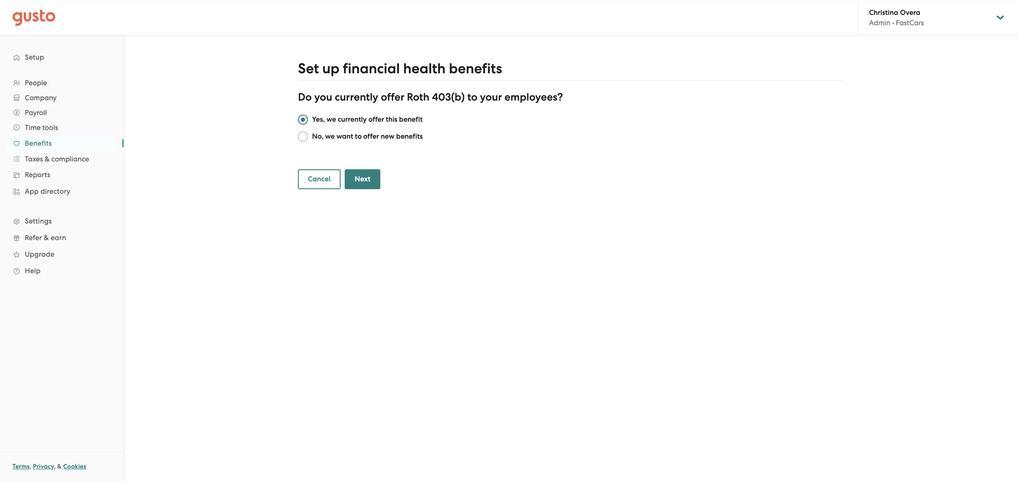 Task type: vqa. For each thing, say whether or not it's contained in the screenshot.
Help
yes



Task type: locate. For each thing, give the bounding box(es) containing it.
0 vertical spatial benefits
[[449, 60, 503, 77]]

list containing people
[[0, 75, 124, 279]]

next button
[[345, 169, 381, 189]]

privacy
[[33, 463, 54, 471]]

to right want
[[355, 132, 362, 141]]

people
[[25, 79, 47, 87]]

christina
[[870, 8, 899, 17]]

0 vertical spatial to
[[468, 91, 478, 104]]

help
[[25, 267, 41, 275]]

1 horizontal spatial ,
[[54, 463, 56, 471]]

offer left "new" at the left of the page
[[364, 132, 379, 141]]

, left privacy
[[30, 463, 31, 471]]

cancel link
[[298, 169, 341, 189]]

1 vertical spatial currently
[[338, 115, 367, 124]]

payroll
[[25, 109, 47, 117]]

reports
[[25, 171, 50, 179]]

2 vertical spatial &
[[57, 463, 62, 471]]

to left your at the top of page
[[468, 91, 478, 104]]

payroll button
[[8, 105, 116, 120]]

offer up this
[[381, 91, 405, 104]]

1 , from the left
[[30, 463, 31, 471]]

new
[[381, 132, 395, 141]]

want
[[337, 132, 353, 141]]

0 vertical spatial currently
[[335, 91, 379, 104]]

& inside dropdown button
[[45, 155, 50, 163]]

•
[[893, 19, 895, 27]]

fastcars
[[897, 19, 925, 27]]

1 vertical spatial offer
[[369, 115, 385, 124]]

we for yes,
[[327, 115, 336, 124]]

& for compliance
[[45, 155, 50, 163]]

, left cookies button on the bottom left of page
[[54, 463, 56, 471]]

you
[[315, 91, 333, 104]]

upgrade link
[[8, 247, 116, 262]]

yes,
[[312, 115, 325, 124]]

benefits up your at the top of page
[[449, 60, 503, 77]]

0 horizontal spatial to
[[355, 132, 362, 141]]

0 vertical spatial &
[[45, 155, 50, 163]]

time tools button
[[8, 120, 116, 135]]

offer
[[381, 91, 405, 104], [369, 115, 385, 124], [364, 132, 379, 141]]

we right no,
[[325, 132, 335, 141]]

cancel
[[308, 175, 331, 183]]

offer for roth
[[381, 91, 405, 104]]

people button
[[8, 75, 116, 90]]

tools
[[42, 123, 58, 132]]

we
[[327, 115, 336, 124], [325, 132, 335, 141]]

terms
[[12, 463, 30, 471]]

time tools
[[25, 123, 58, 132]]

help link
[[8, 263, 116, 278]]

we for no,
[[325, 132, 335, 141]]

currently
[[335, 91, 379, 104], [338, 115, 367, 124]]

1 horizontal spatial benefits
[[449, 60, 503, 77]]

christina overa admin • fastcars
[[870, 8, 925, 27]]

app
[[25, 187, 39, 196]]

list
[[0, 75, 124, 279]]

time
[[25, 123, 41, 132]]

offer left this
[[369, 115, 385, 124]]

benefits
[[449, 60, 503, 77], [397, 132, 423, 141]]

app directory
[[25, 187, 70, 196]]

& left the earn
[[44, 234, 49, 242]]

next
[[355, 175, 371, 183]]

2 , from the left
[[54, 463, 56, 471]]

refer & earn link
[[8, 230, 116, 245]]

1 vertical spatial we
[[325, 132, 335, 141]]

company
[[25, 94, 57, 102]]

0 vertical spatial offer
[[381, 91, 405, 104]]

0 horizontal spatial ,
[[30, 463, 31, 471]]

&
[[45, 155, 50, 163], [44, 234, 49, 242], [57, 463, 62, 471]]

currently for we
[[338, 115, 367, 124]]

1 vertical spatial &
[[44, 234, 49, 242]]

refer & earn
[[25, 234, 66, 242]]

2 vertical spatial offer
[[364, 132, 379, 141]]

roth
[[407, 91, 430, 104]]

gusto navigation element
[[0, 36, 124, 292]]

to
[[468, 91, 478, 104], [355, 132, 362, 141]]

1 vertical spatial benefits
[[397, 132, 423, 141]]

do you currently offer roth 403(b) to your employees?
[[298, 91, 563, 104]]

currently up "yes, we currently offer this benefit"
[[335, 91, 379, 104]]

Yes, we currently offer this benefit radio
[[298, 115, 308, 125]]

employees?
[[505, 91, 563, 104]]

& right 'taxes'
[[45, 155, 50, 163]]

no, we want to offer new benefits
[[312, 132, 423, 141]]

benefits down benefit
[[397, 132, 423, 141]]

1 vertical spatial to
[[355, 132, 362, 141]]

currently up want
[[338, 115, 367, 124]]

app directory link
[[8, 184, 116, 199]]

directory
[[41, 187, 70, 196]]

overa
[[901, 8, 921, 17]]

we right yes,
[[327, 115, 336, 124]]

do
[[298, 91, 312, 104]]

,
[[30, 463, 31, 471], [54, 463, 56, 471]]

your
[[480, 91, 502, 104]]

upgrade
[[25, 250, 54, 258]]

1 horizontal spatial to
[[468, 91, 478, 104]]

home image
[[12, 9, 56, 26]]

& left cookies button on the bottom left of page
[[57, 463, 62, 471]]

refer
[[25, 234, 42, 242]]

0 vertical spatial we
[[327, 115, 336, 124]]



Task type: describe. For each thing, give the bounding box(es) containing it.
No, we want to offer new benefits radio
[[298, 132, 308, 142]]

earn
[[51, 234, 66, 242]]

set
[[298, 60, 319, 77]]

admin
[[870, 19, 891, 27]]

taxes & compliance
[[25, 155, 89, 163]]

cookies button
[[63, 462, 86, 472]]

taxes
[[25, 155, 43, 163]]

403(b)
[[432, 91, 465, 104]]

financial
[[343, 60, 400, 77]]

0 horizontal spatial benefits
[[397, 132, 423, 141]]

setup
[[25, 53, 44, 61]]

taxes & compliance button
[[8, 152, 116, 167]]

cookies
[[63, 463, 86, 471]]

compliance
[[51, 155, 89, 163]]

& for earn
[[44, 234, 49, 242]]

terms , privacy , & cookies
[[12, 463, 86, 471]]

setup link
[[8, 50, 116, 65]]

this
[[386, 115, 398, 124]]

health
[[404, 60, 446, 77]]

currently for you
[[335, 91, 379, 104]]

settings link
[[8, 214, 116, 229]]

company button
[[8, 90, 116, 105]]

reports link
[[8, 167, 116, 182]]

settings
[[25, 217, 52, 225]]

set up financial health benefits
[[298, 60, 503, 77]]

up
[[323, 60, 340, 77]]

benefit
[[399, 115, 423, 124]]

privacy link
[[33, 463, 54, 471]]

terms link
[[12, 463, 30, 471]]

benefits link
[[8, 136, 116, 151]]

offer for this
[[369, 115, 385, 124]]

yes, we currently offer this benefit
[[312, 115, 423, 124]]

benefits
[[25, 139, 52, 147]]

no,
[[312, 132, 324, 141]]



